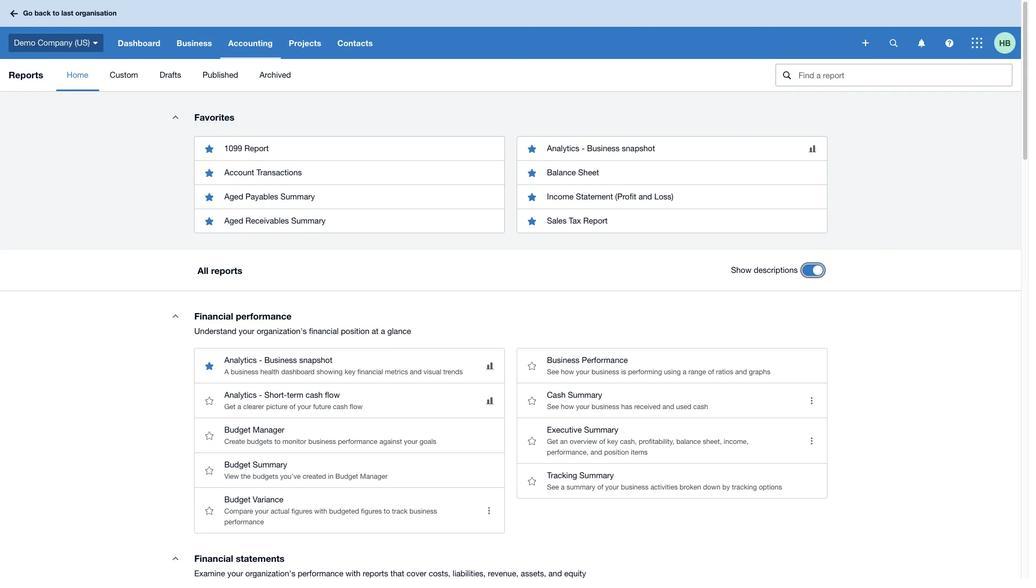 Task type: locate. For each thing, give the bounding box(es) containing it.
1 horizontal spatial report
[[584, 216, 608, 225]]

favorite image
[[522, 390, 543, 411], [199, 460, 220, 481], [522, 470, 543, 492]]

favorite image left the cash
[[522, 390, 543, 411]]

favorite image for budget
[[199, 460, 220, 481]]

summary right receivables
[[291, 216, 326, 225]]

monitor
[[283, 438, 307, 446]]

summary for tracking summary
[[580, 471, 614, 480]]

and right ratios
[[736, 368, 748, 376]]

flow right future
[[350, 403, 363, 411]]

summary up summary
[[580, 471, 614, 480]]

of inside tracking summary see a summary of your business activities broken down by tracking options
[[598, 483, 604, 491]]

budgets right the on the left of the page
[[253, 473, 278, 481]]

dashboard link
[[110, 27, 169, 59]]

more information about analytics - business snapshot image
[[809, 145, 817, 152]]

organization's for statements
[[246, 569, 296, 578]]

0 vertical spatial how
[[561, 368, 575, 376]]

organization's inside financial performance understand your organization's financial position at a glance
[[257, 327, 307, 336]]

remove favorite image for income statement (profit and loss)
[[522, 186, 543, 208]]

remove favorite image inside the 1099 report link
[[199, 138, 220, 159]]

manager down against
[[360, 473, 388, 481]]

dashboard
[[281, 368, 315, 376]]

remove favorite image inside aged receivables summary link
[[199, 210, 220, 232]]

variance
[[253, 495, 284, 504]]

budget for budget manager
[[224, 425, 251, 434]]

financial
[[194, 311, 233, 322], [194, 553, 233, 564]]

organization's for performance
[[257, 327, 307, 336]]

cash up future
[[306, 391, 323, 400]]

remove favorite image inside the 'income statement (profit and loss)' link
[[522, 186, 543, 208]]

1 horizontal spatial reports
[[363, 569, 389, 578]]

2 vertical spatial see
[[547, 483, 559, 491]]

3 remove favorite image from the top
[[199, 210, 220, 232]]

and left loss) on the right top of the page
[[639, 192, 653, 201]]

manager down picture
[[253, 425, 285, 434]]

received
[[635, 403, 661, 411]]

and left used
[[663, 403, 675, 411]]

remove favorite image inside sales tax report link
[[522, 210, 543, 232]]

menu containing home
[[56, 59, 768, 91]]

0 vertical spatial -
[[582, 144, 585, 153]]

show descriptions
[[732, 266, 798, 275]]

budgets inside budget summary view the budgets you've created in budget manager
[[253, 473, 278, 481]]

performance inside budget manager create budgets to monitor business performance against your goals
[[338, 438, 378, 446]]

1 vertical spatial snapshot
[[299, 356, 333, 365]]

a left clearer
[[238, 403, 241, 411]]

performance
[[582, 356, 628, 365]]

expand report group image
[[165, 548, 186, 569]]

0 vertical spatial flow
[[325, 391, 340, 400]]

how inside cash summary see how your business has received and used cash
[[561, 403, 575, 411]]

1 vertical spatial to
[[275, 438, 281, 446]]

your down performance
[[576, 368, 590, 376]]

0 vertical spatial budgets
[[247, 438, 273, 446]]

how up the cash
[[561, 368, 575, 376]]

- inside 'analytics - business snapshot a business health dashboard showing key financial metrics and visual trends'
[[259, 356, 262, 365]]

summary inside tracking summary see a summary of your business activities broken down by tracking options
[[580, 471, 614, 480]]

profitability,
[[639, 438, 675, 446]]

0 vertical spatial snapshot
[[622, 144, 656, 153]]

0 vertical spatial with
[[315, 507, 327, 515]]

showing
[[317, 368, 343, 376]]

term
[[287, 391, 304, 400]]

analytics - business snapshot
[[547, 144, 656, 153]]

revenue,
[[488, 569, 519, 578]]

get left the "an"
[[547, 438, 559, 446]]

2 figures from the left
[[361, 507, 382, 515]]

expand report group image left "understand"
[[165, 305, 186, 327]]

financial up the examine on the bottom left
[[194, 553, 233, 564]]

your right summary
[[606, 483, 619, 491]]

0 vertical spatial aged
[[224, 192, 243, 201]]

business up sheet
[[587, 144, 620, 153]]

to left monitor
[[275, 438, 281, 446]]

of right 'overview' on the right bottom
[[600, 438, 606, 446]]

navigation
[[110, 27, 856, 59]]

0 vertical spatial key
[[345, 368, 356, 376]]

snapshot inside 'analytics - business snapshot a business health dashboard showing key financial metrics and visual trends'
[[299, 356, 333, 365]]

analytics inside 'analytics - business snapshot a business health dashboard showing key financial metrics and visual trends'
[[224, 356, 257, 365]]

- for analytics - business snapshot
[[582, 144, 585, 153]]

of down the term
[[290, 403, 296, 411]]

flow up future
[[325, 391, 340, 400]]

business down performance
[[592, 368, 620, 376]]

None field
[[776, 64, 1013, 86]]

remove favorite image up "all"
[[199, 210, 220, 232]]

figures right actual at the bottom of the page
[[292, 507, 313, 515]]

business inside "business" dropdown button
[[177, 38, 212, 48]]

1 vertical spatial aged
[[224, 216, 243, 225]]

0 horizontal spatial report
[[245, 144, 269, 153]]

of inside analytics - short-term cash flow get a clearer picture of your future cash flow
[[290, 403, 296, 411]]

1 horizontal spatial to
[[275, 438, 281, 446]]

expand report group image left favorites
[[165, 106, 186, 128]]

see down the cash
[[547, 403, 559, 411]]

figures
[[292, 507, 313, 515], [361, 507, 382, 515]]

2 how from the top
[[561, 403, 575, 411]]

to left "last"
[[53, 9, 59, 17]]

1 vertical spatial -
[[259, 356, 262, 365]]

business inside 'analytics - business snapshot a business health dashboard showing key financial metrics and visual trends'
[[265, 356, 297, 365]]

to left track
[[384, 507, 390, 515]]

0 vertical spatial expand report group image
[[165, 106, 186, 128]]

- up sheet
[[582, 144, 585, 153]]

remove favorite image inside aged payables summary link
[[199, 186, 220, 208]]

balance
[[677, 438, 701, 446]]

see up the cash
[[547, 368, 559, 376]]

key inside 'analytics - business snapshot a business health dashboard showing key financial metrics and visual trends'
[[345, 368, 356, 376]]

snapshot up showing
[[299, 356, 333, 365]]

organization's up health
[[257, 327, 307, 336]]

business left has
[[592, 403, 620, 411]]

2 vertical spatial -
[[259, 391, 262, 400]]

get left clearer
[[224, 403, 236, 411]]

budget inside budget manager create budgets to monitor business performance against your goals
[[224, 425, 251, 434]]

1 financial from the top
[[194, 311, 233, 322]]

your
[[239, 327, 255, 336], [576, 368, 590, 376], [298, 403, 311, 411], [576, 403, 590, 411], [404, 438, 418, 446], [606, 483, 619, 491], [255, 507, 269, 515], [228, 569, 243, 578]]

1 horizontal spatial flow
[[350, 403, 363, 411]]

statements
[[236, 553, 285, 564]]

performance inside budget variance compare your actual figures with budgeted figures to track business performance
[[224, 518, 264, 526]]

1 vertical spatial more options image
[[802, 430, 823, 452]]

of left ratios
[[709, 368, 715, 376]]

account transactions link
[[194, 160, 505, 185]]

2 horizontal spatial cash
[[694, 403, 709, 411]]

how inside "business performance see how your business is performing using a range of ratios and graphs"
[[561, 368, 575, 376]]

0 horizontal spatial to
[[53, 9, 59, 17]]

and inside cash summary see how your business has received and used cash
[[663, 403, 675, 411]]

budget inside budget variance compare your actual figures with budgeted figures to track business performance
[[224, 495, 251, 504]]

0 vertical spatial analytics
[[547, 144, 580, 153]]

1 vertical spatial financial
[[358, 368, 383, 376]]

actual
[[271, 507, 290, 515]]

activities
[[651, 483, 678, 491]]

1 horizontal spatial with
[[346, 569, 361, 578]]

snapshot for analytics - business snapshot
[[622, 144, 656, 153]]

financial performance understand your organization's financial position at a glance
[[194, 311, 412, 336]]

financial up "understand"
[[194, 311, 233, 322]]

analytics
[[547, 144, 580, 153], [224, 356, 257, 365], [224, 391, 257, 400]]

1 horizontal spatial cash
[[333, 403, 348, 411]]

snapshot up the balance sheet link
[[622, 144, 656, 153]]

business button
[[169, 27, 220, 59]]

position left at on the left
[[341, 327, 370, 336]]

your up executive
[[576, 403, 590, 411]]

reports right "all"
[[211, 265, 243, 276]]

2 vertical spatial to
[[384, 507, 390, 515]]

0 vertical spatial position
[[341, 327, 370, 336]]

aged for aged receivables summary
[[224, 216, 243, 225]]

remove favorite image left the a
[[199, 355, 220, 377]]

1 horizontal spatial svg image
[[946, 39, 954, 47]]

favorite image for tracking
[[522, 470, 543, 492]]

key inside executive summary get an overview of key cash, profitability, balance sheet, income, performance, and position items
[[608, 438, 619, 446]]

0 vertical spatial more options image
[[802, 390, 823, 411]]

see down the tracking
[[547, 483, 559, 491]]

budget up create at the bottom left of page
[[224, 425, 251, 434]]

business right track
[[410, 507, 437, 515]]

and left visual
[[410, 368, 422, 376]]

of
[[709, 368, 715, 376], [290, 403, 296, 411], [600, 438, 606, 446], [598, 483, 604, 491]]

payables
[[246, 192, 278, 201]]

business
[[231, 368, 259, 376], [592, 368, 620, 376], [592, 403, 620, 411], [309, 438, 336, 446], [621, 483, 649, 491], [410, 507, 437, 515]]

1 vertical spatial expand report group image
[[165, 305, 186, 327]]

0 vertical spatial financial
[[309, 327, 339, 336]]

a right at on the left
[[381, 327, 385, 336]]

figures right budgeted
[[361, 507, 382, 515]]

cash right future
[[333, 403, 348, 411]]

your down the term
[[298, 403, 311, 411]]

1 vertical spatial analytics
[[224, 356, 257, 365]]

2 financial from the top
[[194, 553, 233, 564]]

0 vertical spatial manager
[[253, 425, 285, 434]]

0 vertical spatial to
[[53, 9, 59, 17]]

with for variance
[[315, 507, 327, 515]]

favorite image for business performance
[[522, 355, 543, 377]]

financial inside financial statements examine your organization's performance with reports that cover costs, liabilities, revenue, assets, and equity
[[194, 553, 233, 564]]

by
[[723, 483, 731, 491]]

1 horizontal spatial manager
[[360, 473, 388, 481]]

1 vertical spatial get
[[547, 438, 559, 446]]

budget up view
[[224, 460, 251, 469]]

reports
[[9, 69, 43, 80]]

summary inside cash summary see how your business has received and used cash
[[568, 391, 603, 400]]

1 vertical spatial financial
[[194, 553, 233, 564]]

to inside budget variance compare your actual figures with budgeted figures to track business performance
[[384, 507, 390, 515]]

with inside financial statements examine your organization's performance with reports that cover costs, liabilities, revenue, assets, and equity
[[346, 569, 361, 578]]

get
[[224, 403, 236, 411], [547, 438, 559, 446]]

future
[[313, 403, 331, 411]]

1 vertical spatial manager
[[360, 473, 388, 481]]

favorite image left the tracking
[[522, 470, 543, 492]]

financial up 'analytics - business snapshot a business health dashboard showing key financial metrics and visual trends'
[[309, 327, 339, 336]]

home link
[[56, 59, 99, 91]]

overview
[[570, 438, 598, 446]]

metrics
[[385, 368, 408, 376]]

1 vertical spatial flow
[[350, 403, 363, 411]]

business right monitor
[[309, 438, 336, 446]]

favorite image right more information about analytics - business snapshot image
[[522, 355, 543, 377]]

navigation inside banner
[[110, 27, 856, 59]]

2 remove favorite image from the top
[[199, 162, 220, 183]]

2 expand report group image from the top
[[165, 305, 186, 327]]

favorite image for analytics - short-term cash flow
[[199, 390, 220, 411]]

business up the cash
[[547, 356, 580, 365]]

2 vertical spatial analytics
[[224, 391, 257, 400]]

0 horizontal spatial financial
[[309, 327, 339, 336]]

1 horizontal spatial snapshot
[[622, 144, 656, 153]]

aged receivables summary
[[224, 216, 326, 225]]

see inside tracking summary see a summary of your business activities broken down by tracking options
[[547, 483, 559, 491]]

trends
[[444, 368, 463, 376]]

1 horizontal spatial get
[[547, 438, 559, 446]]

Find a report text field
[[798, 64, 1013, 86]]

remove favorite image left 1099
[[199, 138, 220, 159]]

assets,
[[521, 569, 547, 578]]

budgets right create at the bottom left of page
[[247, 438, 273, 446]]

reports left the that
[[363, 569, 389, 578]]

your right the examine on the bottom left
[[228, 569, 243, 578]]

0 horizontal spatial figures
[[292, 507, 313, 515]]

2 see from the top
[[547, 403, 559, 411]]

-
[[582, 144, 585, 153], [259, 356, 262, 365], [259, 391, 262, 400]]

1 horizontal spatial financial
[[358, 368, 383, 376]]

dashboard
[[118, 38, 161, 48]]

see for tracking summary
[[547, 483, 559, 491]]

analytics inside analytics - short-term cash flow get a clearer picture of your future cash flow
[[224, 391, 257, 400]]

organization's inside financial statements examine your organization's performance with reports that cover costs, liabilities, revenue, assets, and equity
[[246, 569, 296, 578]]

remove favorite image for aged payables summary
[[199, 186, 220, 208]]

financial inside financial performance understand your organization's financial position at a glance
[[194, 311, 233, 322]]

position down cash,
[[605, 448, 629, 456]]

hb button
[[995, 27, 1022, 59]]

menu
[[56, 59, 768, 91]]

go back to last organisation
[[23, 9, 117, 17]]

a right the using
[[683, 368, 687, 376]]

aged down account
[[224, 192, 243, 201]]

summary right the cash
[[568, 391, 603, 400]]

favorite image left clearer
[[199, 390, 220, 411]]

0 vertical spatial organization's
[[257, 327, 307, 336]]

report
[[245, 144, 269, 153], [584, 216, 608, 225]]

and left "equity"
[[549, 569, 562, 578]]

favorite image left view
[[199, 460, 220, 481]]

account
[[224, 168, 254, 177]]

remove favorite image for account transactions
[[199, 162, 220, 183]]

0 horizontal spatial key
[[345, 368, 356, 376]]

used
[[677, 403, 692, 411]]

summary down transactions on the top of the page
[[281, 192, 315, 201]]

go back to last organisation link
[[6, 4, 123, 23]]

0 horizontal spatial reports
[[211, 265, 243, 276]]

balance
[[547, 168, 576, 177]]

with left budgeted
[[315, 507, 327, 515]]

key right showing
[[345, 368, 356, 376]]

1 see from the top
[[547, 368, 559, 376]]

analytics up balance
[[547, 144, 580, 153]]

1 horizontal spatial position
[[605, 448, 629, 456]]

0 vertical spatial report
[[245, 144, 269, 153]]

1 horizontal spatial figures
[[361, 507, 382, 515]]

1 figures from the left
[[292, 507, 313, 515]]

back
[[35, 9, 51, 17]]

projects button
[[281, 27, 330, 59]]

performance inside financial performance understand your organization's financial position at a glance
[[236, 311, 292, 322]]

more options image
[[802, 390, 823, 411], [802, 430, 823, 452], [479, 500, 500, 521]]

business up health
[[265, 356, 297, 365]]

how down the cash
[[561, 403, 575, 411]]

0 horizontal spatial snapshot
[[299, 356, 333, 365]]

projects
[[289, 38, 322, 48]]

navigation containing dashboard
[[110, 27, 856, 59]]

- up health
[[259, 356, 262, 365]]

your inside analytics - short-term cash flow get a clearer picture of your future cash flow
[[298, 403, 311, 411]]

favorite image left the "an"
[[522, 430, 543, 452]]

aged for aged payables summary
[[224, 192, 243, 201]]

of right summary
[[598, 483, 604, 491]]

analytics - short-term cash flow get a clearer picture of your future cash flow
[[224, 391, 363, 411]]

1 vertical spatial organization's
[[246, 569, 296, 578]]

0 vertical spatial get
[[224, 403, 236, 411]]

key
[[345, 368, 356, 376], [608, 438, 619, 446]]

a
[[381, 327, 385, 336], [683, 368, 687, 376], [238, 403, 241, 411], [561, 483, 565, 491]]

your right "understand"
[[239, 327, 255, 336]]

key left cash,
[[608, 438, 619, 446]]

summary inside executive summary get an overview of key cash, profitability, balance sheet, income, performance, and position items
[[585, 425, 619, 434]]

1 vertical spatial with
[[346, 569, 361, 578]]

aged left receivables
[[224, 216, 243, 225]]

cash
[[306, 391, 323, 400], [333, 403, 348, 411], [694, 403, 709, 411]]

performance inside financial statements examine your organization's performance with reports that cover costs, liabilities, revenue, assets, and equity
[[298, 569, 344, 578]]

svg image
[[973, 38, 983, 48], [919, 39, 926, 47], [946, 39, 954, 47]]

an
[[561, 438, 568, 446]]

1 vertical spatial key
[[608, 438, 619, 446]]

favorite image
[[522, 355, 543, 377], [199, 390, 220, 411], [199, 425, 220, 446], [522, 430, 543, 452], [199, 500, 220, 521]]

your down variance
[[255, 507, 269, 515]]

2 vertical spatial more options image
[[479, 500, 500, 521]]

remove favorite image for 1099 report
[[199, 138, 220, 159]]

1 vertical spatial report
[[584, 216, 608, 225]]

to
[[53, 9, 59, 17], [275, 438, 281, 446], [384, 507, 390, 515]]

summary for budget summary
[[253, 460, 287, 469]]

budget up compare
[[224, 495, 251, 504]]

visual
[[424, 368, 442, 376]]

report right 'tax'
[[584, 216, 608, 225]]

your left goals
[[404, 438, 418, 446]]

health
[[261, 368, 280, 376]]

remove favorite image
[[199, 138, 220, 159], [199, 162, 220, 183], [199, 210, 220, 232], [199, 355, 220, 377]]

1 remove favorite image from the top
[[199, 138, 220, 159]]

- up clearer
[[259, 391, 262, 400]]

0 horizontal spatial get
[[224, 403, 236, 411]]

1 vertical spatial how
[[561, 403, 575, 411]]

1 vertical spatial see
[[547, 403, 559, 411]]

and down 'overview' on the right bottom
[[591, 448, 603, 456]]

to inside budget manager create budgets to monitor business performance against your goals
[[275, 438, 281, 446]]

1 expand report group image from the top
[[165, 106, 186, 128]]

summary up 'overview' on the right bottom
[[585, 425, 619, 434]]

1 how from the top
[[561, 368, 575, 376]]

see inside cash summary see how your business has received and used cash
[[547, 403, 559, 411]]

summary up you've
[[253, 460, 287, 469]]

see inside "business performance see how your business is performing using a range of ratios and graphs"
[[547, 368, 559, 376]]

0 horizontal spatial with
[[315, 507, 327, 515]]

cash right used
[[694, 403, 709, 411]]

expand report group image
[[165, 106, 186, 128], [165, 305, 186, 327]]

remove favorite image left account
[[199, 162, 220, 183]]

0 horizontal spatial manager
[[253, 425, 285, 434]]

svg image
[[10, 10, 18, 17], [890, 39, 898, 47], [863, 40, 870, 46], [93, 42, 98, 44]]

organization's down statements
[[246, 569, 296, 578]]

1 aged from the top
[[224, 192, 243, 201]]

a inside financial performance understand your organization's financial position at a glance
[[381, 327, 385, 336]]

drafts link
[[149, 59, 192, 91]]

0 vertical spatial see
[[547, 368, 559, 376]]

manager inside budget summary view the budgets you've created in budget manager
[[360, 473, 388, 481]]

favorite image left compare
[[199, 500, 220, 521]]

how
[[561, 368, 575, 376], [561, 403, 575, 411]]

1 vertical spatial reports
[[363, 569, 389, 578]]

analytics up clearer
[[224, 391, 257, 400]]

0 horizontal spatial position
[[341, 327, 370, 336]]

svg image inside 'go back to last organisation' link
[[10, 10, 18, 17]]

1 vertical spatial budgets
[[253, 473, 278, 481]]

1 vertical spatial position
[[605, 448, 629, 456]]

your inside budget variance compare your actual figures with budgeted figures to track business performance
[[255, 507, 269, 515]]

0 horizontal spatial svg image
[[919, 39, 926, 47]]

- for analytics - business snapshot a business health dashboard showing key financial metrics and visual trends
[[259, 356, 262, 365]]

budget for budget summary
[[224, 460, 251, 469]]

remove favorite image
[[522, 138, 543, 159], [522, 162, 543, 183], [199, 186, 220, 208], [522, 186, 543, 208], [522, 210, 543, 232]]

business right the a
[[231, 368, 259, 376]]

0 vertical spatial financial
[[194, 311, 233, 322]]

with inside budget variance compare your actual figures with budgeted figures to track business performance
[[315, 507, 327, 515]]

position inside financial performance understand your organization's financial position at a glance
[[341, 327, 370, 336]]

with left the that
[[346, 569, 361, 578]]

sales tax report
[[547, 216, 608, 225]]

2 horizontal spatial to
[[384, 507, 390, 515]]

with
[[315, 507, 327, 515], [346, 569, 361, 578]]

summary inside budget summary view the budgets you've created in budget manager
[[253, 460, 287, 469]]

has
[[622, 403, 633, 411]]

business up drafts
[[177, 38, 212, 48]]

remove favorite image inside the balance sheet link
[[522, 162, 543, 183]]

business left activities
[[621, 483, 649, 491]]

3 see from the top
[[547, 483, 559, 491]]

executive summary get an overview of key cash, profitability, balance sheet, income, performance, and position items
[[547, 425, 749, 456]]

banner containing hb
[[0, 0, 1022, 59]]

1 horizontal spatial key
[[608, 438, 619, 446]]

create
[[224, 438, 245, 446]]

income statement (profit and loss) link
[[517, 185, 827, 209]]

report right 1099
[[245, 144, 269, 153]]

banner
[[0, 0, 1022, 59]]

favorite image left create at the bottom left of page
[[199, 425, 220, 446]]

financial for financial performance
[[194, 311, 233, 322]]

1099 report link
[[194, 137, 505, 160]]

summary
[[567, 483, 596, 491]]

contacts button
[[330, 27, 381, 59]]

accounting
[[228, 38, 273, 48]]

2 aged from the top
[[224, 216, 243, 225]]

remove favorite image inside account transactions link
[[199, 162, 220, 183]]

remove favorite image for aged receivables summary
[[199, 210, 220, 232]]

- inside analytics - short-term cash flow get a clearer picture of your future cash flow
[[259, 391, 262, 400]]

performance
[[236, 311, 292, 322], [338, 438, 378, 446], [224, 518, 264, 526], [298, 569, 344, 578]]



Task type: describe. For each thing, give the bounding box(es) containing it.
summary for cash summary
[[568, 391, 603, 400]]

at
[[372, 327, 379, 336]]

cash inside cash summary see how your business has received and used cash
[[694, 403, 709, 411]]

a inside analytics - short-term cash flow get a clearer picture of your future cash flow
[[238, 403, 241, 411]]

and inside 'analytics - business snapshot a business health dashboard showing key financial metrics and visual trends'
[[410, 368, 422, 376]]

is
[[622, 368, 627, 376]]

tracking
[[547, 471, 578, 480]]

statement
[[576, 192, 613, 201]]

performing
[[629, 368, 663, 376]]

business performance see how your business is performing using a range of ratios and graphs
[[547, 356, 771, 376]]

0 horizontal spatial flow
[[325, 391, 340, 400]]

expand report group image for favorites
[[165, 106, 186, 128]]

how for business
[[561, 368, 575, 376]]

0 vertical spatial reports
[[211, 265, 243, 276]]

sales
[[547, 216, 567, 225]]

position inside executive summary get an overview of key cash, profitability, balance sheet, income, performance, and position items
[[605, 448, 629, 456]]

1099
[[224, 144, 242, 153]]

aged payables summary
[[224, 192, 315, 201]]

svg image inside demo company (us) popup button
[[93, 42, 98, 44]]

account transactions
[[224, 168, 302, 177]]

performance,
[[547, 448, 589, 456]]

favorite image for budget manager
[[199, 425, 220, 446]]

(profit
[[616, 192, 637, 201]]

get inside executive summary get an overview of key cash, profitability, balance sheet, income, performance, and position items
[[547, 438, 559, 446]]

remove favorite image for sales tax report
[[522, 210, 543, 232]]

manager inside budget manager create budgets to monitor business performance against your goals
[[253, 425, 285, 434]]

goals
[[420, 438, 437, 446]]

receivables
[[246, 216, 289, 225]]

your inside financial statements examine your organization's performance with reports that cover costs, liabilities, revenue, assets, and equity
[[228, 569, 243, 578]]

liabilities,
[[453, 569, 486, 578]]

and inside financial statements examine your organization's performance with reports that cover costs, liabilities, revenue, assets, and equity
[[549, 569, 562, 578]]

options
[[760, 483, 783, 491]]

down
[[704, 483, 721, 491]]

to inside banner
[[53, 9, 59, 17]]

all
[[198, 265, 209, 276]]

your inside budget manager create budgets to monitor business performance against your goals
[[404, 438, 418, 446]]

budget manager create budgets to monitor business performance against your goals
[[224, 425, 437, 446]]

budget for budget variance
[[224, 495, 251, 504]]

financial for financial statements
[[194, 553, 233, 564]]

aged receivables summary link
[[194, 209, 505, 233]]

examine
[[194, 569, 225, 578]]

more options image for cash summary
[[802, 390, 823, 411]]

budget summary view the budgets you've created in budget manager
[[224, 460, 388, 481]]

archived link
[[249, 59, 302, 91]]

glance
[[388, 327, 412, 336]]

4 remove favorite image from the top
[[199, 355, 220, 377]]

show
[[732, 266, 752, 275]]

business inside 'analytics - business snapshot a business health dashboard showing key financial metrics and visual trends'
[[231, 368, 259, 376]]

demo company (us) button
[[0, 27, 110, 59]]

your inside tracking summary see a summary of your business activities broken down by tracking options
[[606, 483, 619, 491]]

clearer
[[243, 403, 264, 411]]

how for cash
[[561, 403, 575, 411]]

sheet
[[579, 168, 600, 177]]

remove favorite image for analytics - business snapshot
[[522, 138, 543, 159]]

remove favorite image for balance sheet
[[522, 162, 543, 183]]

favorite image for budget variance
[[199, 500, 220, 521]]

track
[[392, 507, 408, 515]]

business inside "business performance see how your business is performing using a range of ratios and graphs"
[[592, 368, 620, 376]]

summary for executive summary
[[585, 425, 619, 434]]

tracking
[[733, 483, 758, 491]]

0 horizontal spatial cash
[[306, 391, 323, 400]]

reports inside financial statements examine your organization's performance with reports that cover costs, liabilities, revenue, assets, and equity
[[363, 569, 389, 578]]

favorite image for cash
[[522, 390, 543, 411]]

cash,
[[621, 438, 637, 446]]

loss)
[[655, 192, 674, 201]]

more options image for budget variance
[[479, 500, 500, 521]]

more information about analytics - short-term cash flow image
[[486, 397, 494, 404]]

broken
[[680, 483, 702, 491]]

tracking summary see a summary of your business activities broken down by tracking options
[[547, 471, 783, 491]]

short-
[[265, 391, 287, 400]]

contacts
[[338, 38, 373, 48]]

last
[[61, 9, 73, 17]]

published link
[[192, 59, 249, 91]]

home
[[67, 70, 88, 79]]

business inside tracking summary see a summary of your business activities broken down by tracking options
[[621, 483, 649, 491]]

- for analytics - short-term cash flow get a clearer picture of your future cash flow
[[259, 391, 262, 400]]

budget variance compare your actual figures with budgeted figures to track business performance
[[224, 495, 437, 526]]

accounting button
[[220, 27, 281, 59]]

demo company (us)
[[14, 38, 90, 47]]

of inside executive summary get an overview of key cash, profitability, balance sheet, income, performance, and position items
[[600, 438, 606, 446]]

analytics for analytics - business snapshot a business health dashboard showing key financial metrics and visual trends
[[224, 356, 257, 365]]

view
[[224, 473, 239, 481]]

1099 report
[[224, 144, 269, 153]]

income statement (profit and loss)
[[547, 192, 674, 201]]

published
[[203, 70, 238, 79]]

snapshot for analytics - business snapshot a business health dashboard showing key financial metrics and visual trends
[[299, 356, 333, 365]]

favorite image for executive summary
[[522, 430, 543, 452]]

a inside "business performance see how your business is performing using a range of ratios and graphs"
[[683, 368, 687, 376]]

understand
[[194, 327, 237, 336]]

your inside "business performance see how your business is performing using a range of ratios and graphs"
[[576, 368, 590, 376]]

balance sheet
[[547, 168, 600, 177]]

analytics - business snapshot a business health dashboard showing key financial metrics and visual trends
[[224, 356, 463, 376]]

financial inside 'analytics - business snapshot a business health dashboard showing key financial metrics and visual trends'
[[358, 368, 383, 376]]

(us)
[[75, 38, 90, 47]]

cash
[[547, 391, 566, 400]]

income
[[547, 192, 574, 201]]

budgets inside budget manager create budgets to monitor business performance against your goals
[[247, 438, 273, 446]]

of inside "business performance see how your business is performing using a range of ratios and graphs"
[[709, 368, 715, 376]]

archived
[[260, 70, 291, 79]]

see for cash summary
[[547, 403, 559, 411]]

demo
[[14, 38, 35, 47]]

financial inside financial performance understand your organization's financial position at a glance
[[309, 327, 339, 336]]

business inside cash summary see how your business has received and used cash
[[592, 403, 620, 411]]

equity
[[565, 569, 587, 578]]

analytics for analytics - business snapshot
[[547, 144, 580, 153]]

budget right 'in'
[[336, 473, 358, 481]]

picture
[[266, 403, 288, 411]]

2 horizontal spatial svg image
[[973, 38, 983, 48]]

expand report group image for financial performance
[[165, 305, 186, 327]]

using
[[665, 368, 681, 376]]

your inside cash summary see how your business has received and used cash
[[576, 403, 590, 411]]

sales tax report link
[[517, 209, 827, 233]]

compare
[[224, 507, 253, 515]]

business inside "business performance see how your business is performing using a range of ratios and graphs"
[[547, 356, 580, 365]]

balance sheet link
[[517, 160, 827, 185]]

analytics for analytics - short-term cash flow get a clearer picture of your future cash flow
[[224, 391, 257, 400]]

executive
[[547, 425, 582, 434]]

your inside financial performance understand your organization's financial position at a glance
[[239, 327, 255, 336]]

and inside executive summary get an overview of key cash, profitability, balance sheet, income, performance, and position items
[[591, 448, 603, 456]]

created
[[303, 473, 326, 481]]

hb
[[1000, 38, 1012, 47]]

see for business performance
[[547, 368, 559, 376]]

income,
[[724, 438, 749, 446]]

graphs
[[750, 368, 771, 376]]

more options image for executive summary
[[802, 430, 823, 452]]

get inside analytics - short-term cash flow get a clearer picture of your future cash flow
[[224, 403, 236, 411]]

ratios
[[717, 368, 734, 376]]

business inside budget manager create budgets to monitor business performance against your goals
[[309, 438, 336, 446]]

favorites
[[194, 112, 235, 123]]

financial statements examine your organization's performance with reports that cover costs, liabilities, revenue, assets, and equity
[[194, 553, 587, 578]]

custom
[[110, 70, 138, 79]]

business inside budget variance compare your actual figures with budgeted figures to track business performance
[[410, 507, 437, 515]]

more information about analytics - business snapshot image
[[486, 362, 494, 369]]

custom link
[[99, 59, 149, 91]]

with for statements
[[346, 569, 361, 578]]

a inside tracking summary see a summary of your business activities broken down by tracking options
[[561, 483, 565, 491]]

cash summary see how your business has received and used cash
[[547, 391, 709, 411]]

and inside "business performance see how your business is performing using a range of ratios and graphs"
[[736, 368, 748, 376]]



Task type: vqa. For each thing, say whether or not it's contained in the screenshot.
Yearly Comparison
no



